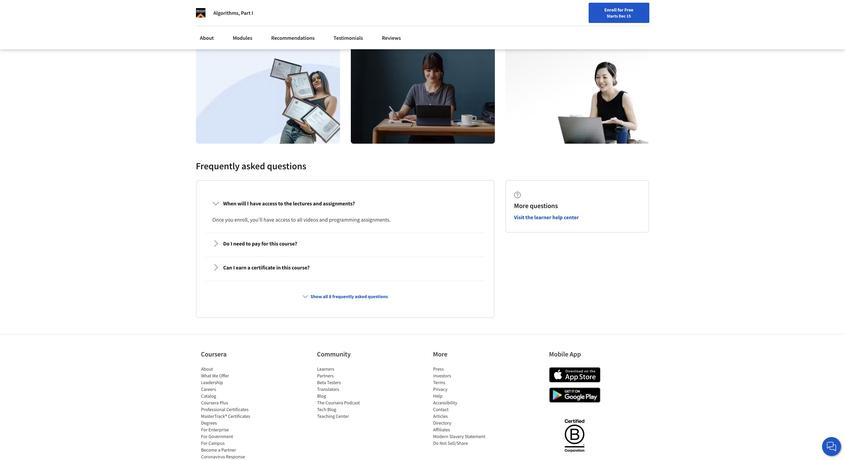 Task type: vqa. For each thing, say whether or not it's contained in the screenshot.
the topmost the
yes



Task type: describe. For each thing, give the bounding box(es) containing it.
0 vertical spatial questions
[[267, 160, 306, 172]]

-
[[294, 17, 295, 23]]

earn
[[236, 264, 247, 271]]

find your new career link
[[635, 7, 684, 15]]

podcast
[[344, 400, 360, 406]]

show all 8 frequently asked questions
[[311, 294, 388, 300]]

modules link
[[229, 30, 256, 45]]

catalog
[[201, 393, 216, 399]]

privacy
[[433, 386, 448, 392]]

explore degrees
[[362, 23, 399, 30]]

digital
[[591, 22, 604, 29]]

0 vertical spatial certificates
[[226, 407, 249, 413]]

you
[[225, 216, 233, 223]]

affiliates link
[[433, 427, 450, 433]]

excel
[[568, 22, 578, 29]]

about for about what we offer leadership careers catalog coursera plus professional certificates mastertrack® certificates degrees for enterprise for government for campus become a partner coronavirus response
[[201, 366, 213, 372]]

1 for from the top
[[201, 427, 207, 433]]

affiliates
[[433, 427, 450, 433]]

career
[[668, 8, 681, 14]]

more questions
[[514, 201, 558, 210]]

this for for
[[269, 240, 278, 247]]

enroll,
[[235, 216, 249, 223]]

2 vertical spatial the
[[526, 214, 533, 221]]

become
[[201, 447, 217, 453]]

questions inside show all 8 frequently asked questions dropdown button
[[368, 294, 388, 300]]

algorithms,
[[213, 9, 240, 16]]

2 for from the top
[[201, 434, 207, 440]]

upskill
[[516, 22, 530, 29]]

degrees
[[380, 23, 399, 30]]

for government link
[[201, 434, 233, 440]]

to inside 'unlimited access to 7,000+ world-class courses, hands-on projects, and job-ready certificate programs - all included in your subscription'
[[241, 10, 245, 16]]

coronavirus
[[201, 454, 225, 460]]

articles
[[433, 413, 448, 419]]

visit
[[514, 214, 525, 221]]

about link for more
[[201, 366, 213, 372]]

beta testers link
[[317, 380, 341, 386]]

leadership
[[201, 380, 223, 386]]

frequently
[[332, 294, 354, 300]]

directory
[[433, 420, 451, 426]]

app
[[570, 350, 581, 358]]

become a partner link
[[201, 447, 236, 453]]

do i need to pay for this course? button
[[207, 234, 484, 253]]

help link
[[433, 393, 442, 399]]

world-
[[260, 10, 273, 16]]

coursera for learners partners beta testers translators blog the coursera podcast tech blog teaching center
[[325, 400, 343, 406]]

what we offer link
[[201, 373, 229, 379]]

starts
[[607, 13, 618, 19]]

15
[[627, 13, 631, 19]]

certificate inside 'unlimited access to 7,000+ world-class courses, hands-on projects, and job-ready certificate programs - all included in your subscription'
[[253, 17, 273, 23]]

in for upskill your employees to excel in the digital economy
[[579, 22, 583, 29]]

about link for frequently asked questions
[[196, 30, 218, 45]]

investors
[[433, 373, 451, 379]]

tech
[[317, 407, 326, 413]]

more
[[221, 36, 234, 43]]

assignments?
[[323, 200, 355, 207]]

1 vertical spatial have
[[264, 216, 274, 223]]

do inside press investors terms privacy help accessibility contact articles directory affiliates modern slavery statement do not sell/share
[[433, 440, 439, 446]]

pay
[[252, 240, 261, 247]]

0 horizontal spatial asked
[[242, 160, 265, 172]]

offer
[[219, 373, 229, 379]]

learn
[[207, 36, 220, 43]]

explore
[[362, 23, 379, 30]]

explore degrees link
[[362, 23, 408, 31]]

unlimited
[[207, 10, 226, 16]]

show all 8 frequently asked questions button
[[300, 290, 391, 303]]

2 vertical spatial and
[[319, 216, 328, 223]]

need
[[233, 240, 245, 247]]

access inside dropdown button
[[262, 200, 277, 207]]

slavery
[[449, 434, 464, 440]]

when will i have access to the lectures and assignments? button
[[207, 194, 484, 213]]

what
[[201, 373, 211, 379]]

programs
[[274, 17, 293, 23]]

projects,
[[207, 17, 224, 23]]

your for upskill
[[531, 22, 540, 29]]

terms
[[433, 380, 445, 386]]

coursera for about what we offer leadership careers catalog coursera plus professional certificates mastertrack® certificates degrees for enterprise for government for campus become a partner coronavirus response
[[201, 400, 219, 406]]

enroll for free starts dec 15
[[605, 7, 634, 19]]

mastertrack®
[[201, 413, 227, 419]]

get it on google play image
[[549, 388, 601, 403]]

terms link
[[433, 380, 445, 386]]

class
[[273, 10, 282, 16]]

press
[[433, 366, 444, 372]]

i inside when will i have access to the lectures and assignments? dropdown button
[[247, 200, 249, 207]]

lectures
[[293, 200, 312, 207]]

the for lectures
[[284, 200, 292, 207]]

1 horizontal spatial blog
[[327, 407, 336, 413]]

degrees
[[201, 420, 217, 426]]

response
[[226, 454, 245, 460]]

do i need to pay for this course?
[[223, 240, 297, 247]]

course? for do i need to pay for this course?
[[279, 240, 297, 247]]

for inside enroll for free starts dec 15
[[618, 7, 624, 13]]

will
[[238, 200, 246, 207]]

coronavirus response link
[[201, 454, 245, 460]]

1 vertical spatial certificates
[[228, 413, 250, 419]]

do inside dropdown button
[[223, 240, 230, 247]]

help
[[553, 214, 563, 221]]

have inside dropdown button
[[250, 200, 261, 207]]

all inside 'unlimited access to 7,000+ world-class courses, hands-on projects, and job-ready certificate programs - all included in your subscription'
[[296, 17, 301, 23]]

videos
[[304, 216, 318, 223]]

beta
[[317, 380, 326, 386]]

i inside can i earn a certificate in this course? dropdown button
[[233, 264, 235, 271]]

in inside 'unlimited access to 7,000+ world-class courses, hands-on projects, and job-ready certificate programs - all included in your subscription'
[[320, 17, 324, 23]]

a inside about what we offer leadership careers catalog coursera plus professional certificates mastertrack® certificates degrees for enterprise for government for campus become a partner coronavirus response
[[218, 447, 220, 453]]

job-
[[233, 17, 241, 23]]

courses,
[[283, 10, 300, 16]]

on
[[314, 10, 319, 16]]

i inside do i need to pay for this course? dropdown button
[[231, 240, 232, 247]]

dec
[[619, 13, 626, 19]]



Task type: locate. For each thing, give the bounding box(es) containing it.
1 vertical spatial all
[[297, 216, 303, 223]]

the right the visit
[[526, 214, 533, 221]]

0 horizontal spatial this
[[269, 240, 278, 247]]

for inside dropdown button
[[262, 240, 268, 247]]

access inside 'unlimited access to 7,000+ world-class courses, hands-on projects, and job-ready certificate programs - all included in your subscription'
[[227, 10, 240, 16]]

partners
[[317, 373, 334, 379]]

0 vertical spatial more
[[514, 201, 529, 210]]

1 vertical spatial this
[[282, 264, 291, 271]]

None search field
[[96, 4, 258, 18]]

list for coursera
[[201, 366, 258, 460]]

about down projects,
[[200, 34, 214, 41]]

statement
[[465, 434, 485, 440]]

i right part on the top of the page
[[252, 9, 253, 16]]

0 vertical spatial have
[[250, 200, 261, 207]]

when
[[223, 200, 236, 207]]

sell/share
[[448, 440, 468, 446]]

included
[[302, 17, 319, 23]]

0 horizontal spatial your
[[207, 24, 216, 30]]

0 vertical spatial a
[[248, 264, 250, 271]]

2 horizontal spatial your
[[648, 8, 657, 14]]

about up what
[[201, 366, 213, 372]]

learners link
[[317, 366, 334, 372]]

teaching center link
[[317, 413, 349, 419]]

more
[[514, 201, 529, 210], [433, 350, 448, 358]]

articles link
[[433, 413, 448, 419]]

more up press link
[[433, 350, 448, 358]]

coursera up "tech blog" link
[[325, 400, 343, 406]]

0 horizontal spatial more
[[433, 350, 448, 358]]

you'll
[[250, 216, 263, 223]]

do not sell/share link
[[433, 440, 468, 446]]

the inside when will i have access to the lectures and assignments? dropdown button
[[284, 200, 292, 207]]

blog up teaching center link
[[327, 407, 336, 413]]

coursera inside learners partners beta testers translators blog the coursera podcast tech blog teaching center
[[325, 400, 343, 406]]

0 vertical spatial this
[[269, 240, 278, 247]]

your inside 'unlimited access to 7,000+ world-class courses, hands-on projects, and job-ready certificate programs - all included in your subscription'
[[207, 24, 216, 30]]

coursera
[[201, 350, 227, 358], [201, 400, 219, 406], [325, 400, 343, 406]]

careers link
[[201, 386, 216, 392]]

2 horizontal spatial in
[[579, 22, 583, 29]]

mobile app
[[549, 350, 581, 358]]

0 horizontal spatial list
[[201, 366, 258, 460]]

0 vertical spatial about
[[200, 34, 214, 41]]

more for more questions
[[514, 201, 529, 210]]

have right you'll
[[264, 216, 274, 223]]

all inside dropdown button
[[323, 294, 328, 300]]

a right earn
[[248, 264, 250, 271]]

do left need
[[223, 240, 230, 247]]

coursera up what we offer link
[[201, 350, 227, 358]]

certificates
[[226, 407, 249, 413], [228, 413, 250, 419]]

access up job-
[[227, 10, 240, 16]]

list for community
[[317, 366, 374, 420]]

your for find
[[648, 8, 657, 14]]

all inside collapsed list
[[297, 216, 303, 223]]

economy
[[605, 22, 623, 29]]

access up you'll
[[262, 200, 277, 207]]

center
[[336, 413, 349, 419]]

this inside dropdown button
[[269, 240, 278, 247]]

1 horizontal spatial a
[[248, 264, 250, 271]]

new
[[658, 8, 667, 14]]

frequently asked questions
[[196, 160, 306, 172]]

1 horizontal spatial have
[[264, 216, 274, 223]]

1 vertical spatial for
[[201, 434, 207, 440]]

the
[[584, 22, 590, 29], [284, 200, 292, 207], [526, 214, 533, 221]]

testers
[[327, 380, 341, 386]]

1 vertical spatial questions
[[530, 201, 558, 210]]

programming
[[329, 216, 360, 223]]

the
[[317, 400, 325, 406]]

certificate inside dropdown button
[[252, 264, 275, 271]]

0 vertical spatial the
[[584, 22, 590, 29]]

0 vertical spatial blog
[[317, 393, 326, 399]]

i left need
[[231, 240, 232, 247]]

1 vertical spatial a
[[218, 447, 220, 453]]

your right upskill
[[531, 22, 540, 29]]

asked inside show all 8 frequently asked questions dropdown button
[[355, 294, 367, 300]]

in down do i need to pay for this course?
[[276, 264, 281, 271]]

press investors terms privacy help accessibility contact articles directory affiliates modern slavery statement do not sell/share
[[433, 366, 485, 446]]

about for about
[[200, 34, 214, 41]]

course? for can i earn a certificate in this course?
[[292, 264, 310, 271]]

help
[[433, 393, 442, 399]]

ready
[[241, 17, 252, 23]]

0 horizontal spatial for
[[262, 240, 268, 247]]

assignments.
[[361, 216, 391, 223]]

professional
[[201, 407, 225, 413]]

modules
[[233, 34, 252, 41]]

list for more
[[433, 366, 491, 447]]

have
[[250, 200, 261, 207], [264, 216, 274, 223]]

1 horizontal spatial questions
[[368, 294, 388, 300]]

list containing about
[[201, 366, 258, 460]]

7,000+
[[246, 10, 259, 16]]

in right excel
[[579, 22, 583, 29]]

and right lectures
[[313, 200, 322, 207]]

logo of certified b corporation image
[[561, 415, 589, 456]]

a down campus
[[218, 447, 220, 453]]

course?
[[279, 240, 297, 247], [292, 264, 310, 271]]

this for in
[[282, 264, 291, 271]]

for right the pay
[[262, 240, 268, 247]]

learners
[[317, 366, 334, 372]]

0 horizontal spatial in
[[276, 264, 281, 271]]

blog
[[317, 393, 326, 399], [327, 407, 336, 413]]

1 horizontal spatial more
[[514, 201, 529, 210]]

to left excel
[[563, 22, 567, 29]]

blog up the
[[317, 393, 326, 399]]

more for more
[[433, 350, 448, 358]]

0 vertical spatial about link
[[196, 30, 218, 45]]

2 list from the left
[[317, 366, 374, 420]]

coursera inside about what we offer leadership careers catalog coursera plus professional certificates mastertrack® certificates degrees for enterprise for government for campus become a partner coronavirus response
[[201, 400, 219, 406]]

2 vertical spatial all
[[323, 294, 328, 300]]

1 vertical spatial about
[[201, 366, 213, 372]]

to down when will i have access to the lectures and assignments?
[[291, 216, 296, 223]]

0 vertical spatial and
[[225, 17, 232, 23]]

for up become
[[201, 440, 207, 446]]

do left not
[[433, 440, 439, 446]]

collapsed list
[[205, 192, 486, 282]]

the for digital
[[584, 22, 590, 29]]

reviews
[[382, 34, 401, 41]]

more up the visit
[[514, 201, 529, 210]]

teaching
[[317, 413, 335, 419]]

about what we offer leadership careers catalog coursera plus professional certificates mastertrack® certificates degrees for enterprise for government for campus become a partner coronavirus response
[[201, 366, 250, 460]]

when will i have access to the lectures and assignments?
[[223, 200, 355, 207]]

blog link
[[317, 393, 326, 399]]

modern slavery statement link
[[433, 434, 485, 440]]

hands-
[[301, 10, 314, 16]]

this inside dropdown button
[[282, 264, 291, 271]]

enroll
[[605, 7, 617, 13]]

enterprise
[[208, 427, 229, 433]]

1 vertical spatial the
[[284, 200, 292, 207]]

0 horizontal spatial do
[[223, 240, 230, 247]]

0 vertical spatial course?
[[279, 240, 297, 247]]

about link up what
[[201, 366, 213, 372]]

1 vertical spatial and
[[313, 200, 322, 207]]

2 vertical spatial for
[[201, 440, 207, 446]]

2 vertical spatial questions
[[368, 294, 388, 300]]

to left lectures
[[278, 200, 283, 207]]

1 vertical spatial asked
[[355, 294, 367, 300]]

1 horizontal spatial list
[[317, 366, 374, 420]]

1 vertical spatial blog
[[327, 407, 336, 413]]

course? inside do i need to pay for this course? dropdown button
[[279, 240, 297, 247]]

certificates down professional certificates link
[[228, 413, 250, 419]]

and inside 'unlimited access to 7,000+ world-class courses, hands-on projects, and job-ready certificate programs - all included in your subscription'
[[225, 17, 232, 23]]

1 vertical spatial certificate
[[252, 264, 275, 271]]

all left the 8 at left
[[323, 294, 328, 300]]

0 vertical spatial do
[[223, 240, 230, 247]]

about link down projects,
[[196, 30, 218, 45]]

modern
[[433, 434, 448, 440]]

1 list from the left
[[201, 366, 258, 460]]

list containing press
[[433, 366, 491, 447]]

a inside can i earn a certificate in this course? dropdown button
[[248, 264, 250, 271]]

2 vertical spatial access
[[276, 216, 290, 223]]

the left lectures
[[284, 200, 292, 207]]

the coursera podcast link
[[317, 400, 360, 406]]

1 horizontal spatial your
[[531, 22, 540, 29]]

learn more link
[[207, 36, 243, 44]]

1 horizontal spatial in
[[320, 17, 324, 23]]

leadership link
[[201, 380, 223, 386]]

3 for from the top
[[201, 440, 207, 446]]

0 horizontal spatial a
[[218, 447, 220, 453]]

for up "for campus" link
[[201, 434, 207, 440]]

your
[[648, 8, 657, 14], [531, 22, 540, 29], [207, 24, 216, 30]]

about inside about what we offer leadership careers catalog coursera plus professional certificates mastertrack® certificates degrees for enterprise for government for campus become a partner coronavirus response
[[201, 366, 213, 372]]

recommendations
[[271, 34, 315, 41]]

1 vertical spatial for
[[262, 240, 268, 247]]

1 vertical spatial about link
[[201, 366, 213, 372]]

not
[[440, 440, 447, 446]]

1 horizontal spatial for
[[618, 7, 624, 13]]

0 horizontal spatial the
[[284, 200, 292, 207]]

algorithms, part i
[[213, 9, 253, 16]]

0 vertical spatial for
[[201, 427, 207, 433]]

directory link
[[433, 420, 451, 426]]

a
[[248, 264, 250, 271], [218, 447, 220, 453]]

i right can
[[233, 264, 235, 271]]

your down projects,
[[207, 24, 216, 30]]

accessibility
[[433, 400, 457, 406]]

in right included
[[320, 17, 324, 23]]

partner
[[221, 447, 236, 453]]

1 vertical spatial access
[[262, 200, 277, 207]]

1 horizontal spatial this
[[282, 264, 291, 271]]

0 horizontal spatial blog
[[317, 393, 326, 399]]

0 horizontal spatial questions
[[267, 160, 306, 172]]

in inside dropdown button
[[276, 264, 281, 271]]

0 vertical spatial asked
[[242, 160, 265, 172]]

coursera down catalog
[[201, 400, 219, 406]]

and inside dropdown button
[[313, 200, 322, 207]]

privacy link
[[433, 386, 448, 392]]

access down when will i have access to the lectures and assignments?
[[276, 216, 290, 223]]

your right find
[[648, 8, 657, 14]]

all left videos
[[297, 216, 303, 223]]

translators
[[317, 386, 339, 392]]

1 vertical spatial do
[[433, 440, 439, 446]]

mobile
[[549, 350, 569, 358]]

2 horizontal spatial questions
[[530, 201, 558, 210]]

download on the app store image
[[549, 367, 601, 383]]

course? inside can i earn a certificate in this course? dropdown button
[[292, 264, 310, 271]]

for down 'degrees'
[[201, 427, 207, 433]]

to inside dropdown button
[[278, 200, 283, 207]]

we
[[212, 373, 218, 379]]

0 vertical spatial all
[[296, 17, 301, 23]]

the left digital
[[584, 22, 590, 29]]

can i earn a certificate in this course?
[[223, 264, 310, 271]]

0 vertical spatial for
[[618, 7, 624, 13]]

i right "will"
[[247, 200, 249, 207]]

certificate down world-
[[253, 17, 273, 23]]

for
[[618, 7, 624, 13], [262, 240, 268, 247]]

in
[[320, 17, 324, 23], [579, 22, 583, 29], [276, 264, 281, 271]]

in for can i earn a certificate in this course?
[[276, 264, 281, 271]]

reviews link
[[378, 30, 405, 45]]

0 vertical spatial access
[[227, 10, 240, 16]]

learn more
[[207, 36, 234, 43]]

and up subscription
[[225, 17, 232, 23]]

to up 'ready'
[[241, 10, 245, 16]]

certificates up mastertrack® certificates link on the bottom left of page
[[226, 407, 249, 413]]

to inside dropdown button
[[246, 240, 251, 247]]

0 vertical spatial certificate
[[253, 17, 273, 23]]

frequently
[[196, 160, 240, 172]]

have right "will"
[[250, 200, 261, 207]]

recommendations link
[[267, 30, 319, 45]]

0 horizontal spatial have
[[250, 200, 261, 207]]

1 horizontal spatial do
[[433, 440, 439, 446]]

for campus link
[[201, 440, 225, 446]]

1 horizontal spatial asked
[[355, 294, 367, 300]]

all right - on the left
[[296, 17, 301, 23]]

list
[[201, 366, 258, 460], [317, 366, 374, 420], [433, 366, 491, 447]]

subscription
[[217, 24, 241, 30]]

government
[[208, 434, 233, 440]]

contact
[[433, 407, 449, 413]]

princeton university image
[[196, 8, 205, 18]]

accessibility link
[[433, 400, 457, 406]]

certificate right earn
[[252, 264, 275, 271]]

and right videos
[[319, 216, 328, 223]]

chat with us image
[[827, 441, 837, 452]]

2 horizontal spatial the
[[584, 22, 590, 29]]

1 vertical spatial course?
[[292, 264, 310, 271]]

plus
[[220, 400, 228, 406]]

once
[[212, 216, 224, 223]]

find your new career
[[639, 8, 681, 14]]

2 horizontal spatial list
[[433, 366, 491, 447]]

1 vertical spatial more
[[433, 350, 448, 358]]

3 list from the left
[[433, 366, 491, 447]]

list containing learners
[[317, 366, 374, 420]]

1 horizontal spatial the
[[526, 214, 533, 221]]

careers
[[201, 386, 216, 392]]

to left the pay
[[246, 240, 251, 247]]

for up dec
[[618, 7, 624, 13]]



